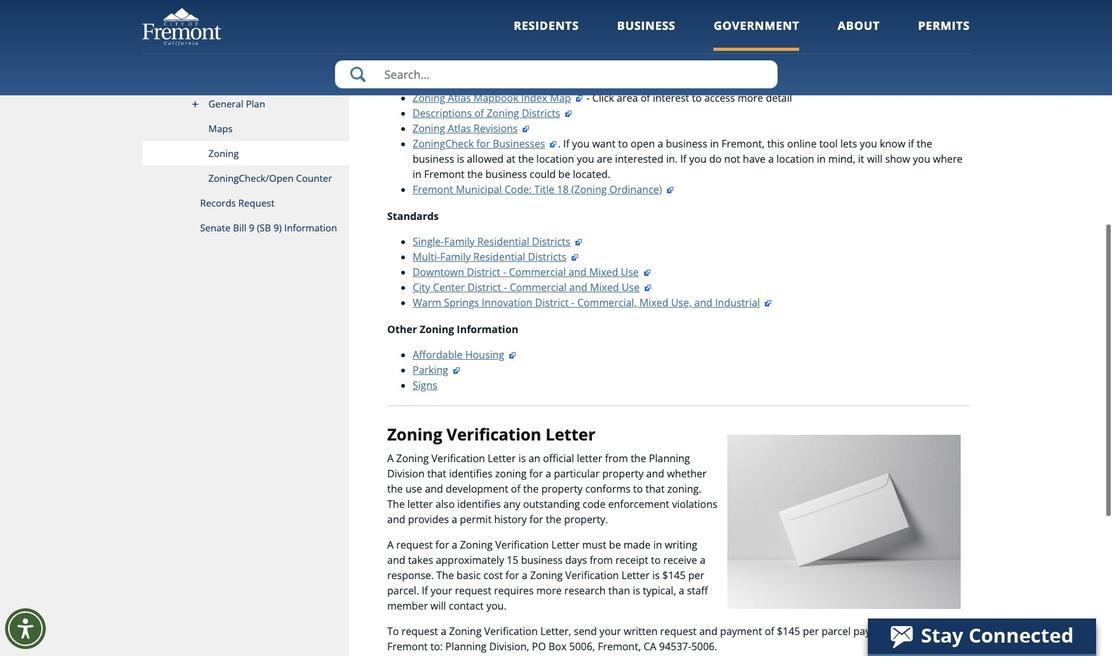 Task type: describe. For each thing, give the bounding box(es) containing it.
is right than
[[633, 584, 641, 598]]

multi-family residential districts link
[[413, 250, 580, 264]]

whether
[[668, 467, 707, 481]]

affordable housing parking signs
[[413, 348, 505, 392]]

request up takes on the left bottom of page
[[397, 539, 433, 553]]

member
[[388, 600, 428, 614]]

letter down receipt on the bottom
[[622, 569, 650, 583]]

a up approximately
[[452, 539, 458, 553]]

business link
[[618, 18, 676, 51]]

of inside descriptions of zoning districts zoning atlas revisions
[[475, 106, 484, 120]]

for down provides
[[436, 539, 450, 553]]

the right if
[[917, 137, 933, 151]]

show
[[886, 152, 911, 166]]

district down the "multi-family residential districts" link
[[467, 265, 501, 279]]

made
[[624, 539, 651, 553]]

a up requires
[[522, 569, 528, 583]]

0 vertical spatial if
[[564, 137, 570, 151]]

innovation
[[482, 296, 533, 310]]

1 horizontal spatial more
[[738, 91, 764, 105]]

0 vertical spatial residential
[[478, 235, 530, 249]]

zoning resources
[[388, 22, 530, 44]]

also
[[436, 498, 455, 512]]

planning inside a zoning verification letter is an official letter from the planning division that identifies zoning for a particular property and whether the use and development of the property conforms to that zoning. the letter also identifies any outstanding code enforcement violations and provides a permit history for the property.
[[649, 452, 691, 466]]

of right payable on the bottom right of the page
[[927, 625, 936, 639]]

will inside . if you want to open a business in fremont, this online tool lets you know if the business is allowed at the location you are interested in. if you do not have a location in mind, it will show you where in fremont the business could be located.
[[868, 152, 883, 166]]

district down city center district - commercial and mixed use link
[[535, 296, 569, 310]]

this
[[768, 137, 785, 151]]

other zoning information
[[388, 322, 519, 336]]

violations
[[673, 498, 718, 512]]

parcel
[[822, 625, 851, 639]]

1 horizontal spatial property
[[603, 467, 644, 481]]

is up "typical,"
[[653, 569, 660, 583]]

title
[[535, 182, 555, 196]]

city center district - commercial and mixed use link
[[413, 280, 653, 294]]

verification inside a zoning verification letter is an official letter from the planning division that identifies zoning for a particular property and whether the use and development of the property conforms to that zoning. the letter also identifies any outstanding code enforcement violations and provides a permit history for the property.
[[432, 452, 485, 466]]

1 vertical spatial use
[[622, 280, 640, 294]]

be inside . if you want to open a business in fremont, this online tool lets you know if the business is allowed at the location you are interested in. if you do not have a location in mind, it will show you where in fremont the business could be located.
[[559, 167, 571, 181]]

to:
[[431, 640, 443, 654]]

5006.
[[692, 640, 718, 654]]

descriptions
[[413, 106, 472, 120]]

tool
[[820, 137, 838, 151]]

outstanding
[[523, 498, 580, 512]]

zoningcheck
[[413, 137, 474, 151]]

districts for zoning
[[522, 106, 561, 120]]

atlas inside descriptions of zoning districts zoning atlas revisions
[[448, 121, 471, 135]]

- down the "multi-family residential districts" link
[[503, 265, 507, 279]]

9)
[[274, 221, 282, 234]]

about link
[[838, 18, 881, 51]]

zoning letter image
[[728, 435, 961, 610]]

mapbook
[[474, 91, 519, 105]]

interest
[[653, 91, 690, 105]]

of right the payment
[[765, 625, 775, 639]]

click
[[593, 91, 615, 105]]

warm springs innovation district - commercial, mixed use, and industrial link
[[413, 296, 773, 310]]

letter up official
[[546, 424, 596, 446]]

verification up the 15
[[496, 539, 549, 553]]

zoning link
[[142, 141, 349, 166]]

zoning.
[[668, 483, 702, 497]]

downtown
[[413, 265, 465, 279]]

a inside to request a zoning verification letter, send your written request and payment of $145 per parcel payable to city of fremont to: planning division, po box 5006, fremont, ca 94537-5006.
[[441, 625, 447, 639]]

letter up days
[[552, 539, 580, 553]]

businesses
[[493, 137, 546, 151]]

from inside the a request for a zoning verification letter must be made in writing and takes approximately 15 business days from receipt to receive a response. the basic cost for a zoning verification letter is $145 per parcel. if your request requires more research than is typical, a staff member will contact you.
[[590, 554, 613, 568]]

1 vertical spatial information
[[457, 322, 519, 336]]

1 vertical spatial residential
[[474, 250, 526, 264]]

for down the an
[[530, 467, 543, 481]]

- click area of interest to access more detail
[[584, 91, 793, 105]]

2 vertical spatial mixed
[[640, 296, 669, 310]]

if
[[909, 137, 915, 151]]

springs
[[444, 296, 479, 310]]

more inside the a request for a zoning verification letter must be made in writing and takes approximately 15 business days from receipt to receive a response. the basic cost for a zoning verification letter is $145 per parcel. if your request requires more research than is typical, a staff member will contact you.
[[537, 584, 562, 598]]

to inside . if you want to open a business in fremont, this online tool lets you know if the business is allowed at the location you are interested in. if you do not have a location in mind, it will show you where in fremont the business could be located.
[[619, 137, 628, 151]]

parking
[[413, 363, 449, 377]]

conforms
[[586, 483, 631, 497]]

basic
[[457, 569, 481, 583]]

located.
[[573, 167, 611, 181]]

history
[[495, 513, 527, 527]]

municipal
[[456, 182, 502, 196]]

a down official
[[546, 467, 552, 481]]

find my zoning district link
[[413, 75, 534, 89]]

detail
[[766, 91, 793, 105]]

the down "division"
[[388, 483, 403, 497]]

business
[[618, 18, 676, 33]]

interested
[[616, 152, 664, 166]]

letter inside a zoning verification letter is an official letter from the planning division that identifies zoning for a particular property and whether the use and development of the property conforms to that zoning. the letter also identifies any outstanding code enforcement violations and provides a permit history for the property.
[[488, 452, 516, 466]]

1 location from the left
[[537, 152, 575, 166]]

code
[[583, 498, 606, 512]]

district up innovation
[[468, 280, 502, 294]]

general plan link
[[142, 92, 349, 116]]

1 vertical spatial commercial
[[510, 280, 567, 294]]

do
[[710, 152, 722, 166]]

official
[[543, 452, 575, 466]]

downtown district - commercial and mixed use link
[[413, 265, 652, 279]]

particular
[[554, 467, 600, 481]]

verification inside to request a zoning verification letter, send your written request and payment of $145 per parcel payable to city of fremont to: planning division, po box 5006, fremont, ca 94537-5006.
[[485, 625, 538, 639]]

other
[[388, 322, 417, 336]]

cost
[[484, 569, 503, 583]]

18
[[557, 182, 569, 196]]

access
[[705, 91, 736, 105]]

Search text field
[[335, 60, 778, 88]]

in down "zoningcheck"
[[413, 167, 422, 181]]

single-
[[413, 235, 444, 249]]

zoning verification letter
[[388, 424, 600, 446]]

0 vertical spatial mixed
[[590, 265, 619, 279]]

request up 94537-
[[661, 625, 697, 639]]

fremont inside to request a zoning verification letter, send your written request and payment of $145 per parcel payable to city of fremont to: planning division, po box 5006, fremont, ca 94537-5006.
[[388, 640, 428, 654]]

records request
[[200, 197, 275, 209]]

know
[[881, 137, 906, 151]]

0 vertical spatial family
[[444, 235, 475, 249]]

2 vertical spatial districts
[[528, 250, 567, 264]]

district up zoning atlas    mapbook index map link
[[488, 75, 522, 89]]

fremont, inside to request a zoning verification letter, send your written request and payment of $145 per parcel payable to city of fremont to: planning division, po box 5006, fremont, ca 94537-5006.
[[598, 640, 641, 654]]

allowed
[[467, 152, 504, 166]]

records request link
[[142, 191, 349, 216]]

receive
[[664, 554, 698, 568]]

0 vertical spatial information
[[284, 221, 337, 234]]

the up municipal
[[468, 167, 483, 181]]

zoning atlas    mapbook index map
[[413, 91, 572, 105]]

must
[[583, 539, 607, 553]]

general
[[209, 97, 244, 110]]

response.
[[388, 569, 434, 583]]

use
[[406, 483, 423, 497]]

development
[[446, 483, 509, 497]]

- left click
[[587, 91, 590, 105]]

0 vertical spatial resources
[[447, 22, 530, 44]]

and inside to request a zoning verification letter, send your written request and payment of $145 per parcel payable to city of fremont to: planning division, po box 5006, fremont, ca 94537-5006.
[[700, 625, 718, 639]]

a right receive
[[700, 554, 706, 568]]

0 vertical spatial identifies
[[449, 467, 493, 481]]

senate bill 9 (sb 9) information link
[[142, 216, 349, 241]]

a down this
[[769, 152, 774, 166]]

where
[[934, 152, 963, 166]]

zoningcheck for businesses
[[413, 137, 546, 151]]

maps for maps and resources
[[388, 50, 415, 64]]

is inside . if you want to open a business in fremont, this online tool lets you know if the business is allowed at the location you are interested in. if you do not have a location in mind, it will show you where in fremont the business could be located.
[[457, 152, 465, 166]]

payable
[[854, 625, 891, 639]]

1 vertical spatial identifies
[[458, 498, 501, 512]]

in down tool
[[818, 152, 826, 166]]

single-family residential districts multi-family residential districts downtown district - commercial and mixed use city center district - commercial and mixed use warm springs innovation district - commercial, mixed use, and industrial
[[413, 235, 761, 310]]

from inside a zoning verification letter is an official letter from the planning division that identifies zoning for a particular property and whether the use and development of the property conforms to that zoning. the letter also identifies any outstanding code enforcement violations and provides a permit history for the property.
[[605, 452, 629, 466]]

permit
[[460, 513, 492, 527]]

affordable
[[413, 348, 463, 362]]

request down 'basic' on the left bottom
[[455, 584, 492, 598]]

94537-
[[660, 640, 692, 654]]

if inside the a request for a zoning verification letter must be made in writing and takes approximately 15 business days from receipt to receive a response. the basic cost for a zoning verification letter is $145 per parcel. if your request requires more research than is typical, a staff member will contact you.
[[422, 584, 428, 598]]

senate bill 9 (sb 9) information
[[200, 221, 337, 234]]

1 vertical spatial family
[[440, 250, 471, 264]]

po
[[532, 640, 546, 654]]

for up allowed
[[477, 137, 490, 151]]

signs
[[413, 378, 438, 392]]

0 vertical spatial commercial
[[509, 265, 566, 279]]

fremont, inside . if you want to open a business in fremont, this online tool lets you know if the business is allowed at the location you are interested in. if you do not have a location in mind, it will show you where in fremont the business could be located.
[[722, 137, 765, 151]]

districts for residential
[[532, 235, 571, 249]]



Task type: locate. For each thing, give the bounding box(es) containing it.
fremont up the standards
[[413, 182, 454, 196]]

0 vertical spatial the
[[388, 498, 405, 512]]

1 vertical spatial your
[[600, 625, 622, 639]]

if right .
[[564, 137, 570, 151]]

be right must
[[610, 539, 621, 553]]

of inside a zoning verification letter is an official letter from the planning division that identifies zoning for a particular property and whether the use and development of the property conforms to that zoning. the letter also identifies any outstanding code enforcement violations and provides a permit history for the property.
[[511, 483, 521, 497]]

not
[[725, 152, 741, 166]]

division
[[388, 467, 425, 481]]

the down "division"
[[388, 498, 405, 512]]

0 horizontal spatial property
[[542, 483, 583, 497]]

be inside the a request for a zoning verification letter must be made in writing and takes approximately 15 business days from receipt to receive a response. the basic cost for a zoning verification letter is $145 per parcel. if your request requires more research than is typical, a staff member will contact you.
[[610, 539, 621, 553]]

commercial up city center district - commercial and mixed use link
[[509, 265, 566, 279]]

is inside a zoning verification letter is an official letter from the planning division that identifies zoning for a particular property and whether the use and development of the property conforms to that zoning. the letter also identifies any outstanding code enforcement violations and provides a permit history for the property.
[[519, 452, 526, 466]]

0 horizontal spatial the
[[388, 498, 405, 512]]

0 vertical spatial more
[[738, 91, 764, 105]]

maps link
[[142, 116, 349, 141]]

0 vertical spatial your
[[431, 584, 453, 598]]

about
[[838, 18, 881, 33]]

1 horizontal spatial that
[[646, 483, 665, 497]]

per inside to request a zoning verification letter, send your written request and payment of $145 per parcel payable to city of fremont to: planning division, po box 5006, fremont, ca 94537-5006.
[[803, 625, 820, 639]]

senate
[[200, 221, 231, 234]]

-
[[587, 91, 590, 105], [503, 265, 507, 279], [504, 280, 507, 294], [572, 296, 575, 310]]

the down outstanding
[[546, 513, 562, 527]]

0 horizontal spatial fremont,
[[598, 640, 641, 654]]

letter up particular
[[577, 452, 603, 466]]

1 horizontal spatial city
[[906, 625, 924, 639]]

provides
[[408, 513, 449, 527]]

location down online
[[777, 152, 815, 166]]

0 vertical spatial per
[[689, 569, 705, 583]]

affordable housing link
[[413, 348, 517, 362]]

residents link
[[514, 18, 579, 51]]

permits
[[919, 18, 971, 33]]

a up to:
[[441, 625, 447, 639]]

(sb
[[257, 221, 271, 234]]

0 vertical spatial city
[[413, 280, 431, 294]]

business right the 15
[[521, 554, 563, 568]]

0 vertical spatial property
[[603, 467, 644, 481]]

0 vertical spatial from
[[605, 452, 629, 466]]

zoning
[[388, 22, 443, 44], [453, 75, 485, 89], [413, 91, 446, 105], [487, 106, 520, 120], [413, 121, 446, 135], [209, 147, 239, 160], [420, 322, 454, 336], [388, 424, 443, 446], [397, 452, 429, 466], [460, 539, 493, 553], [531, 569, 563, 583], [449, 625, 482, 639]]

for down the 15
[[506, 569, 520, 583]]

is down "zoningcheck"
[[457, 152, 465, 166]]

1 vertical spatial city
[[906, 625, 924, 639]]

is left the an
[[519, 452, 526, 466]]

0 horizontal spatial location
[[537, 152, 575, 166]]

the right at
[[519, 152, 534, 166]]

division,
[[490, 640, 530, 654]]

to inside the a request for a zoning verification letter must be made in writing and takes approximately 15 business days from receipt to receive a response. the basic cost for a zoning verification letter is $145 per parcel. if your request requires more research than is typical, a staff member will contact you.
[[652, 554, 661, 568]]

1 horizontal spatial your
[[600, 625, 622, 639]]

for down outstanding
[[530, 513, 544, 527]]

a
[[658, 137, 664, 151], [769, 152, 774, 166], [546, 467, 552, 481], [452, 513, 458, 527], [452, 539, 458, 553], [700, 554, 706, 568], [522, 569, 528, 583], [679, 584, 685, 598], [441, 625, 447, 639]]

if right in.
[[681, 152, 687, 166]]

0 vertical spatial fremont
[[424, 167, 465, 181]]

2 atlas from the top
[[448, 121, 471, 135]]

ca
[[644, 640, 657, 654]]

fremont down "zoningcheck"
[[424, 167, 465, 181]]

more right requires
[[537, 584, 562, 598]]

a up "division"
[[388, 452, 394, 466]]

your inside to request a zoning verification letter, send your written request and payment of $145 per parcel payable to city of fremont to: planning division, po box 5006, fremont, ca 94537-5006.
[[600, 625, 622, 639]]

counter
[[296, 172, 332, 185]]

days
[[566, 554, 588, 568]]

1 vertical spatial per
[[803, 625, 820, 639]]

residential
[[478, 235, 530, 249], [474, 250, 526, 264]]

a up response.
[[388, 539, 394, 553]]

zoningcheck/open
[[209, 172, 294, 185]]

0 vertical spatial use
[[621, 265, 639, 279]]

you left do
[[690, 152, 707, 166]]

written
[[624, 625, 658, 639]]

contact
[[449, 600, 484, 614]]

is
[[457, 152, 465, 166], [519, 452, 526, 466], [653, 569, 660, 583], [633, 584, 641, 598]]

1 vertical spatial fremont
[[413, 182, 454, 196]]

1 vertical spatial letter
[[408, 498, 433, 512]]

atlas up "zoningcheck"
[[448, 121, 471, 135]]

1 horizontal spatial maps
[[388, 50, 415, 64]]

lets
[[841, 137, 858, 151]]

business down "zoningcheck"
[[413, 152, 455, 166]]

find my zoning district
[[413, 75, 522, 89]]

enforcement
[[609, 498, 670, 512]]

information up 'housing'
[[457, 322, 519, 336]]

request up to:
[[402, 625, 438, 639]]

area
[[617, 91, 638, 105]]

city up warm
[[413, 280, 431, 294]]

5006,
[[570, 640, 596, 654]]

business inside the a request for a zoning verification letter must be made in writing and takes approximately 15 business days from receipt to receive a response. the basic cost for a zoning verification letter is $145 per parcel. if your request requires more research than is typical, a staff member will contact you.
[[521, 554, 563, 568]]

industrial
[[716, 296, 761, 310]]

of up zoning atlas revisions "link" at the top of the page
[[475, 106, 484, 120]]

your inside the a request for a zoning verification letter must be made in writing and takes approximately 15 business days from receipt to receive a response. the basic cost for a zoning verification letter is $145 per parcel. if your request requires more research than is typical, a staff member will contact you.
[[431, 584, 453, 598]]

that up "enforcement"
[[646, 483, 665, 497]]

commercial,
[[578, 296, 637, 310]]

$145 inside the a request for a zoning verification letter must be made in writing and takes approximately 15 business days from receipt to receive a response. the basic cost for a zoning verification letter is $145 per parcel. if your request requires more research than is typical, a staff member will contact you.
[[663, 569, 686, 583]]

information right 9)
[[284, 221, 337, 234]]

my
[[436, 75, 450, 89]]

permits link
[[919, 18, 971, 51]]

letter
[[546, 424, 596, 446], [488, 452, 516, 466], [552, 539, 580, 553], [622, 569, 650, 583]]

0 horizontal spatial letter
[[408, 498, 433, 512]]

family
[[444, 235, 475, 249], [440, 250, 471, 264]]

0 vertical spatial planning
[[649, 452, 691, 466]]

districts inside descriptions of zoning districts zoning atlas revisions
[[522, 106, 561, 120]]

signs link
[[413, 378, 438, 392]]

the down zoning
[[524, 483, 539, 497]]

a right "open"
[[658, 137, 664, 151]]

planning right to:
[[446, 640, 487, 654]]

- left commercial,
[[572, 296, 575, 310]]

a zoning verification letter is an official letter from the planning division that identifies zoning for a particular property and whether the use and development of the property conforms to that zoning. the letter also identifies any outstanding code enforcement violations and provides a permit history for the property.
[[388, 452, 718, 527]]

it
[[859, 152, 865, 166]]

1 horizontal spatial $145
[[778, 625, 801, 639]]

to right payable on the bottom right of the page
[[894, 625, 904, 639]]

9
[[249, 221, 255, 234]]

residential down single-family residential districts link
[[474, 250, 526, 264]]

1 horizontal spatial the
[[437, 569, 454, 583]]

0 vertical spatial that
[[428, 467, 447, 481]]

of right area
[[641, 91, 651, 105]]

a inside the a request for a zoning verification letter must be made in writing and takes approximately 15 business days from receipt to receive a response. the basic cost for a zoning verification letter is $145 per parcel. if your request requires more research than is typical, a staff member will contact you.
[[388, 539, 394, 553]]

0 horizontal spatial more
[[537, 584, 562, 598]]

verification up division, at the bottom of page
[[485, 625, 538, 639]]

resources
[[447, 22, 530, 44], [439, 50, 491, 64]]

you
[[573, 137, 590, 151], [860, 137, 878, 151], [577, 152, 595, 166], [690, 152, 707, 166], [914, 152, 931, 166]]

descriptions of zoning districts zoning atlas revisions
[[413, 106, 561, 135]]

to right want on the top
[[619, 137, 628, 151]]

to request a zoning verification letter, send your written request and payment of $145 per parcel payable to city of fremont to: planning division, po box 5006, fremont, ca 94537-5006.
[[388, 625, 936, 654]]

atlas
[[448, 91, 471, 105], [448, 121, 471, 135]]

you up located.
[[577, 152, 595, 166]]

0 vertical spatial a
[[388, 452, 394, 466]]

approximately
[[436, 554, 505, 568]]

1 vertical spatial property
[[542, 483, 583, 497]]

a inside a zoning verification letter is an official letter from the planning division that identifies zoning for a particular property and whether the use and development of the property conforms to that zoning. the letter also identifies any outstanding code enforcement violations and provides a permit history for the property.
[[388, 452, 394, 466]]

verification up development
[[432, 452, 485, 466]]

in inside the a request for a zoning verification letter must be made in writing and takes approximately 15 business days from receipt to receive a response. the basic cost for a zoning verification letter is $145 per parcel. if your request requires more research than is typical, a staff member will contact you.
[[654, 539, 663, 553]]

district
[[488, 75, 522, 89], [467, 265, 501, 279], [468, 280, 502, 294], [535, 296, 569, 310]]

0 horizontal spatial will
[[431, 600, 446, 614]]

2 vertical spatial if
[[422, 584, 428, 598]]

city inside single-family residential districts multi-family residential districts downtown district - commercial and mixed use city center district - commercial and mixed use warm springs innovation district - commercial, mixed use, and industrial
[[413, 280, 431, 294]]

resources up find my zoning district "link"
[[447, 22, 530, 44]]

- up innovation
[[504, 280, 507, 294]]

zoning inside to request a zoning verification letter, send your written request and payment of $145 per parcel payable to city of fremont to: planning division, po box 5006, fremont, ca 94537-5006.
[[449, 625, 482, 639]]

to left access
[[692, 91, 702, 105]]

1 horizontal spatial planning
[[649, 452, 691, 466]]

0 horizontal spatial $145
[[663, 569, 686, 583]]

1 vertical spatial that
[[646, 483, 665, 497]]

and inside the a request for a zoning verification letter must be made in writing and takes approximately 15 business days from receipt to receive a response. the basic cost for a zoning verification letter is $145 per parcel. if your request requires more research than is typical, a staff member will contact you.
[[388, 554, 406, 568]]

zoningcheck for businesses link
[[413, 137, 558, 151]]

fremont municipal code: title 18 (zoning ordinance)
[[413, 182, 663, 196]]

a for a request for a zoning verification letter must be made in writing and takes approximately 15 business days from receipt to receive a response. the basic cost for a zoning verification letter is $145 per parcel. if your request requires more research than is typical, a staff member will contact you.
[[388, 539, 394, 553]]

0 vertical spatial $145
[[663, 569, 686, 583]]

1 vertical spatial maps
[[209, 122, 233, 135]]

1 horizontal spatial location
[[777, 152, 815, 166]]

code:
[[505, 182, 532, 196]]

receipt
[[616, 554, 649, 568]]

1 vertical spatial a
[[388, 539, 394, 553]]

a for a zoning verification letter is an official letter from the planning division that identifies zoning for a particular property and whether the use and development of the property conforms to that zoning. the letter also identifies any outstanding code enforcement violations and provides a permit history for the property.
[[388, 452, 394, 466]]

1 vertical spatial be
[[610, 539, 621, 553]]

1 a from the top
[[388, 452, 394, 466]]

0 vertical spatial atlas
[[448, 91, 471, 105]]

property up outstanding
[[542, 483, 583, 497]]

in up do
[[711, 137, 719, 151]]

city
[[413, 280, 431, 294], [906, 625, 924, 639]]

map
[[550, 91, 572, 105]]

bill
[[233, 221, 247, 234]]

0 horizontal spatial city
[[413, 280, 431, 294]]

parking link
[[413, 363, 461, 377]]

from up conforms
[[605, 452, 629, 466]]

2 location from the left
[[777, 152, 815, 166]]

1 vertical spatial planning
[[446, 640, 487, 654]]

box
[[549, 640, 567, 654]]

property up conforms
[[603, 467, 644, 481]]

single-family residential districts link
[[413, 235, 584, 249]]

in.
[[667, 152, 678, 166]]

per inside the a request for a zoning verification letter must be made in writing and takes approximately 15 business days from receipt to receive a response. the basic cost for a zoning verification letter is $145 per parcel. if your request requires more research than is typical, a staff member will contact you.
[[689, 569, 705, 583]]

1 vertical spatial districts
[[532, 235, 571, 249]]

business down at
[[486, 167, 527, 181]]

0 horizontal spatial your
[[431, 584, 453, 598]]

open
[[631, 137, 655, 151]]

planning up whether
[[649, 452, 691, 466]]

to inside to request a zoning verification letter, send your written request and payment of $145 per parcel payable to city of fremont to: planning division, po box 5006, fremont, ca 94537-5006.
[[894, 625, 904, 639]]

1 vertical spatial more
[[537, 584, 562, 598]]

fremont, down the written
[[598, 640, 641, 654]]

you down if
[[914, 152, 931, 166]]

will right it
[[868, 152, 883, 166]]

residents
[[514, 18, 579, 33]]

city right payable on the bottom right of the page
[[906, 625, 924, 639]]

0 horizontal spatial be
[[559, 167, 571, 181]]

planning inside to request a zoning verification letter, send your written request and payment of $145 per parcel payable to city of fremont to: planning division, po box 5006, fremont, ca 94537-5006.
[[446, 640, 487, 654]]

1 vertical spatial if
[[681, 152, 687, 166]]

a left staff
[[679, 584, 685, 598]]

you up it
[[860, 137, 878, 151]]

records
[[200, 197, 236, 209]]

1 horizontal spatial be
[[610, 539, 621, 553]]

2 vertical spatial fremont
[[388, 640, 428, 654]]

to inside a zoning verification letter is an official letter from the planning division that identifies zoning for a particular property and whether the use and development of the property conforms to that zoning. the letter also identifies any outstanding code enforcement violations and provides a permit history for the property.
[[634, 483, 643, 497]]

maps down general
[[209, 122, 233, 135]]

1 horizontal spatial letter
[[577, 452, 603, 466]]

at
[[507, 152, 516, 166]]

planning
[[649, 452, 691, 466], [446, 640, 487, 654]]

maps for maps
[[209, 122, 233, 135]]

maps
[[388, 50, 415, 64], [209, 122, 233, 135]]

takes
[[408, 554, 434, 568]]

letter,
[[541, 625, 572, 639]]

be up 18
[[559, 167, 571, 181]]

fremont,
[[722, 137, 765, 151], [598, 640, 641, 654]]

a down 'also'
[[452, 513, 458, 527]]

the inside a zoning verification letter is an official letter from the planning division that identifies zoning for a particular property and whether the use and development of the property conforms to that zoning. the letter also identifies any outstanding code enforcement violations and provides a permit history for the property.
[[388, 498, 405, 512]]

a
[[388, 452, 394, 466], [388, 539, 394, 553]]

atlas down the find my zoning district
[[448, 91, 471, 105]]

1 horizontal spatial if
[[564, 137, 570, 151]]

1 atlas from the top
[[448, 91, 471, 105]]

use
[[621, 265, 639, 279], [622, 280, 640, 294]]

15
[[507, 554, 519, 568]]

multi-
[[413, 250, 440, 264]]

0 horizontal spatial information
[[284, 221, 337, 234]]

the up "enforcement"
[[631, 452, 647, 466]]

0 horizontal spatial maps
[[209, 122, 233, 135]]

maps up find
[[388, 50, 415, 64]]

maps inside 'maps' link
[[209, 122, 233, 135]]

send
[[574, 625, 597, 639]]

2 a from the top
[[388, 539, 394, 553]]

1 vertical spatial from
[[590, 554, 613, 568]]

1 vertical spatial resources
[[439, 50, 491, 64]]

city inside to request a zoning verification letter, send your written request and payment of $145 per parcel payable to city of fremont to: planning division, po box 5006, fremont, ca 94537-5006.
[[906, 625, 924, 639]]

(zoning
[[572, 182, 607, 196]]

1 horizontal spatial will
[[868, 152, 883, 166]]

any
[[504, 498, 521, 512]]

the inside the a request for a zoning verification letter must be made in writing and takes approximately 15 business days from receipt to receive a response. the basic cost for a zoning verification letter is $145 per parcel. if your request requires more research than is typical, a staff member will contact you.
[[437, 569, 454, 583]]

0 vertical spatial be
[[559, 167, 571, 181]]

0 horizontal spatial per
[[689, 569, 705, 583]]

the left 'basic' on the left bottom
[[437, 569, 454, 583]]

1 vertical spatial mixed
[[590, 280, 619, 294]]

are
[[597, 152, 613, 166]]

than
[[609, 584, 631, 598]]

staff
[[688, 584, 709, 598]]

online
[[788, 137, 817, 151]]

will inside the a request for a zoning verification letter must be made in writing and takes approximately 15 business days from receipt to receive a response. the basic cost for a zoning verification letter is $145 per parcel. if your request requires more research than is typical, a staff member will contact you.
[[431, 600, 446, 614]]

0 vertical spatial will
[[868, 152, 883, 166]]

you right .
[[573, 137, 590, 151]]

zoning inside a zoning verification letter is an official letter from the planning division that identifies zoning for a particular property and whether the use and development of the property conforms to that zoning. the letter also identifies any outstanding code enforcement violations and provides a permit history for the property.
[[397, 452, 429, 466]]

1 vertical spatial atlas
[[448, 121, 471, 135]]

1 vertical spatial will
[[431, 600, 446, 614]]

0 vertical spatial maps
[[388, 50, 415, 64]]

identifies up development
[[449, 467, 493, 481]]

0 vertical spatial districts
[[522, 106, 561, 120]]

0 horizontal spatial that
[[428, 467, 447, 481]]

payment
[[721, 625, 763, 639]]

to
[[388, 625, 399, 639]]

2 horizontal spatial if
[[681, 152, 687, 166]]

stay connected image
[[869, 619, 1096, 655]]

business
[[666, 137, 708, 151], [413, 152, 455, 166], [486, 167, 527, 181], [521, 554, 563, 568]]

1 vertical spatial fremont,
[[598, 640, 641, 654]]

fremont down to
[[388, 640, 428, 654]]

0 vertical spatial letter
[[577, 452, 603, 466]]

1 horizontal spatial information
[[457, 322, 519, 336]]

from down must
[[590, 554, 613, 568]]

0 horizontal spatial planning
[[446, 640, 487, 654]]

1 horizontal spatial fremont,
[[722, 137, 765, 151]]

1 horizontal spatial per
[[803, 625, 820, 639]]

your right the send
[[600, 625, 622, 639]]

fremont, up not
[[722, 137, 765, 151]]

identifies
[[449, 467, 493, 481], [458, 498, 501, 512]]

to right receipt on the bottom
[[652, 554, 661, 568]]

fremont inside . if you want to open a business in fremont, this online tool lets you know if the business is allowed at the location you are interested in. if you do not have a location in mind, it will show you where in fremont the business could be located.
[[424, 167, 465, 181]]

to up "enforcement"
[[634, 483, 643, 497]]

and
[[417, 50, 437, 64], [569, 265, 587, 279], [570, 280, 588, 294], [695, 296, 713, 310], [647, 467, 665, 481], [425, 483, 443, 497], [388, 513, 406, 527], [388, 554, 406, 568], [700, 625, 718, 639]]

typical,
[[643, 584, 677, 598]]

0 horizontal spatial if
[[422, 584, 428, 598]]

parcel.
[[388, 584, 419, 598]]

resources down zoning resources
[[439, 50, 491, 64]]

1 vertical spatial $145
[[778, 625, 801, 639]]

of
[[641, 91, 651, 105], [475, 106, 484, 120], [511, 483, 521, 497], [765, 625, 775, 639], [927, 625, 936, 639]]

0 vertical spatial fremont,
[[722, 137, 765, 151]]

1 vertical spatial the
[[437, 569, 454, 583]]

$145 inside to request a zoning verification letter, send your written request and payment of $145 per parcel payable to city of fremont to: planning division, po box 5006, fremont, ca 94537-5006.
[[778, 625, 801, 639]]

verification up zoning
[[447, 424, 542, 446]]

verification up research
[[566, 569, 619, 583]]

business up in.
[[666, 137, 708, 151]]



Task type: vqa. For each thing, say whether or not it's contained in the screenshot.
topmost many
no



